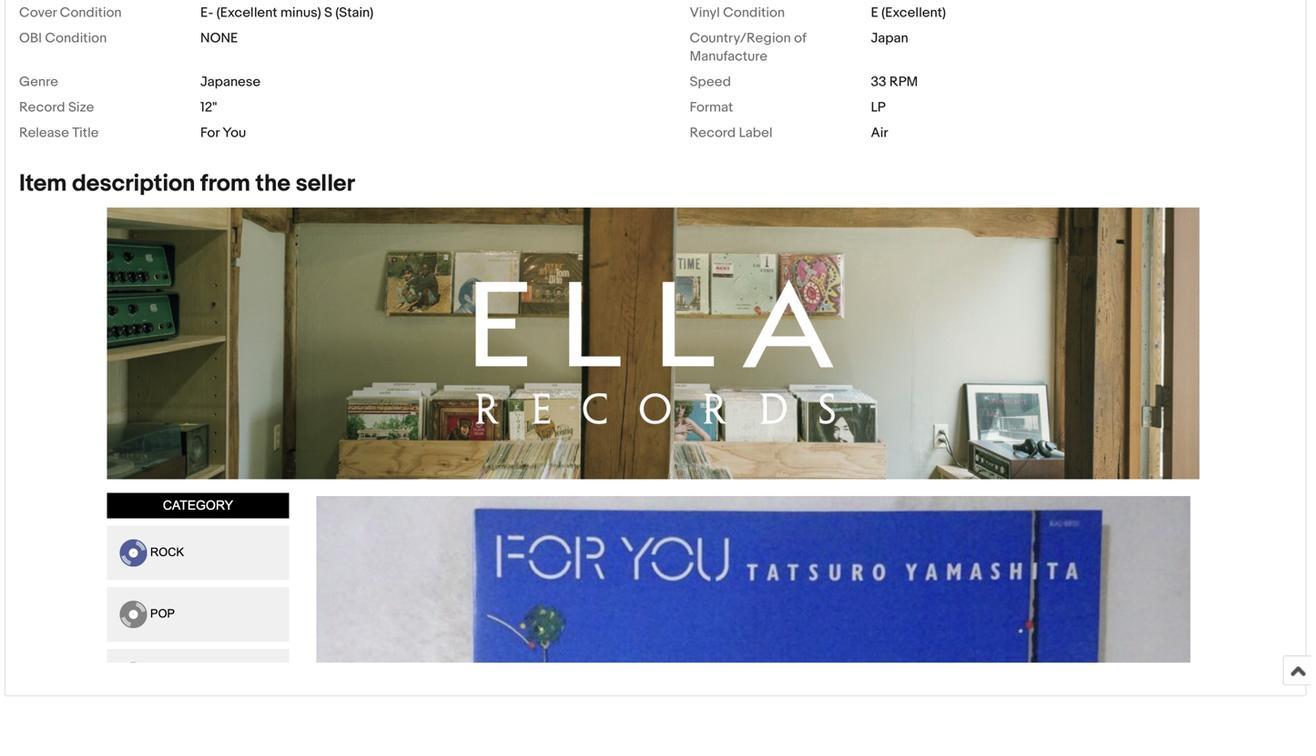 Task type: describe. For each thing, give the bounding box(es) containing it.
genre
[[19, 74, 58, 90]]

(excellent
[[217, 4, 277, 21]]

japanese
[[200, 74, 261, 90]]

record for record label
[[690, 125, 736, 141]]

from
[[200, 170, 250, 198]]

label
[[739, 125, 773, 141]]

japan
[[871, 30, 909, 46]]

record for record size
[[19, 99, 65, 116]]

vinyl condition
[[690, 4, 785, 21]]

s
[[324, 4, 332, 21]]

description
[[72, 170, 195, 198]]

obi
[[19, 30, 42, 46]]

condition for cover condition
[[60, 4, 122, 21]]

33
[[871, 74, 887, 90]]

e- (excellent minus) s (stain)
[[200, 4, 374, 21]]

for
[[200, 125, 219, 141]]

e (excellent)
[[871, 4, 946, 21]]

item
[[19, 170, 67, 198]]

for you
[[200, 125, 246, 141]]

of
[[794, 30, 807, 46]]

condition for obi condition
[[45, 30, 107, 46]]

cover
[[19, 4, 57, 21]]

33 rpm
[[871, 74, 918, 90]]

e-
[[200, 4, 213, 21]]

the
[[256, 170, 291, 198]]

vinyl
[[690, 4, 720, 21]]

obi condition
[[19, 30, 107, 46]]

record label
[[690, 125, 773, 141]]

(stain)
[[336, 4, 374, 21]]

12"
[[200, 99, 217, 116]]

speed
[[690, 74, 731, 90]]



Task type: locate. For each thing, give the bounding box(es) containing it.
condition up obi condition
[[60, 4, 122, 21]]

none
[[200, 30, 238, 46]]

country/region of manufacture
[[690, 30, 807, 65]]

you
[[223, 125, 246, 141]]

size
[[68, 99, 94, 116]]

release
[[19, 125, 69, 141]]

minus)
[[281, 4, 321, 21]]

(excellent)
[[882, 4, 946, 21]]

condition for vinyl condition
[[723, 4, 785, 21]]

1 vertical spatial record
[[690, 125, 736, 141]]

record size
[[19, 99, 94, 116]]

record down the format
[[690, 125, 736, 141]]

title
[[72, 125, 99, 141]]

air
[[871, 125, 888, 141]]

item description from the seller
[[19, 170, 355, 198]]

lp
[[871, 99, 886, 116]]

record up the release
[[19, 99, 65, 116]]

cover condition
[[19, 4, 122, 21]]

rpm
[[890, 74, 918, 90]]

e
[[871, 4, 879, 21]]

record
[[19, 99, 65, 116], [690, 125, 736, 141]]

format
[[690, 99, 733, 116]]

condition
[[60, 4, 122, 21], [723, 4, 785, 21], [45, 30, 107, 46]]

1 horizontal spatial record
[[690, 125, 736, 141]]

condition down cover condition
[[45, 30, 107, 46]]

0 vertical spatial record
[[19, 99, 65, 116]]

manufacture
[[690, 48, 768, 65]]

release title
[[19, 125, 99, 141]]

condition up country/region
[[723, 4, 785, 21]]

0 horizontal spatial record
[[19, 99, 65, 116]]

country/region
[[690, 30, 791, 46]]

seller
[[296, 170, 355, 198]]



Task type: vqa. For each thing, say whether or not it's contained in the screenshot.
'see all' button related to Record Size
no



